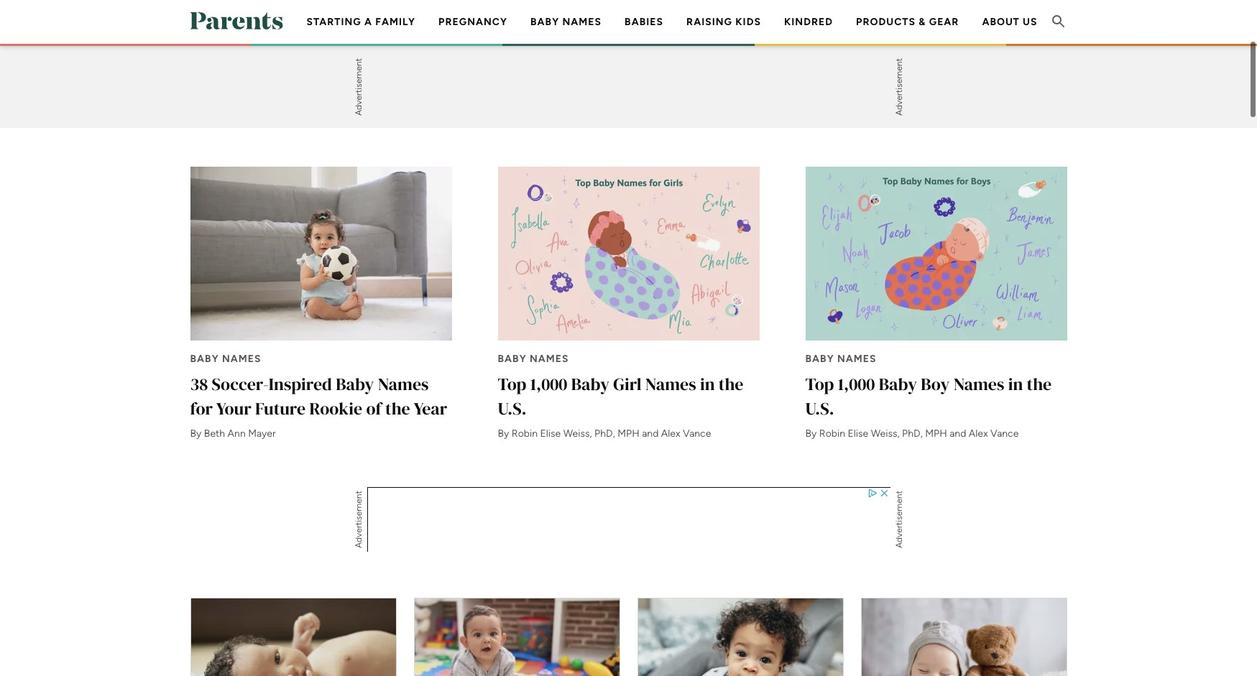 Task type: locate. For each thing, give the bounding box(es) containing it.
inspired
[[269, 372, 332, 396]]

pregnancy complications
[[526, 5, 690, 17]]

signs
[[869, 5, 903, 17]]

0 horizontal spatial u.s.
[[498, 397, 527, 420]]

of right signs at the top of page
[[906, 5, 921, 17]]

names up the pregnancy development link
[[563, 16, 602, 28]]

1 vertical spatial of
[[366, 397, 382, 420]]

the inside top 1,000 baby boy names in the u.s.
[[1027, 372, 1052, 396]]

baby inside top 1,000 baby boy names in the u.s.
[[879, 372, 918, 396]]

top 1,000 baby girl names in the u.s.
[[498, 372, 744, 420]]

raising
[[687, 16, 733, 28]]

pregnancy for complications
[[526, 5, 595, 17]]

in
[[700, 372, 715, 396], [1009, 372, 1024, 396]]

names
[[563, 16, 602, 28], [378, 372, 429, 396], [646, 372, 697, 396], [954, 372, 1005, 396]]

illustration of baby with names in text image
[[498, 167, 760, 341]]

& left gear
[[919, 16, 927, 28]]

2 top from the left
[[806, 372, 835, 396]]

family
[[376, 16, 416, 28]]

u.s.
[[498, 397, 527, 420], [806, 397, 835, 420]]

of inside 38 soccer-inspired baby names for your future rookie of the year
[[366, 397, 382, 420]]

0 horizontal spatial 1,000
[[530, 372, 568, 396]]

&
[[768, 5, 775, 17], [919, 16, 927, 28]]

top for top 1,000 baby girl names in the u.s.
[[498, 372, 527, 396]]

gear
[[930, 16, 960, 28]]

names right boy
[[954, 372, 1005, 396]]

1,000
[[530, 372, 568, 396], [838, 372, 876, 396]]

pregnancy inside header navigation
[[439, 16, 508, 28]]

names right girl
[[646, 372, 697, 396]]

kids
[[736, 16, 762, 28]]

visit parents' homepage image
[[190, 12, 283, 29]]

pregnancy
[[373, 5, 442, 17], [526, 5, 595, 17], [924, 5, 994, 17], [439, 16, 508, 28], [552, 40, 621, 52]]

1 horizontal spatial in
[[1009, 372, 1024, 396]]

u.s. inside top 1,000 baby boy names in the u.s.
[[806, 397, 835, 420]]

38 soccer-inspired baby names for your future rookie of the year
[[190, 372, 447, 420]]

girl
[[614, 372, 642, 396]]

in for top 1,000 baby girl names in the u.s.
[[700, 372, 715, 396]]

& right labor at top
[[768, 5, 775, 17]]

1 u.s. from the left
[[498, 397, 527, 420]]

& for gear
[[919, 16, 927, 28]]

starting a family link
[[307, 16, 416, 28]]

baby crawling on a play mat image
[[415, 599, 620, 677]]

2 1,000 from the left
[[838, 372, 876, 396]]

names inside 38 soccer-inspired baby names for your future rookie of the year
[[378, 372, 429, 396]]

top inside top 1,000 baby boy names in the u.s.
[[806, 372, 835, 396]]

the
[[719, 372, 744, 396], [1027, 372, 1052, 396], [385, 397, 410, 420]]

0 horizontal spatial of
[[366, 397, 382, 420]]

baby
[[531, 16, 560, 28], [336, 372, 374, 396], [571, 372, 610, 396], [879, 372, 918, 396]]

top 1,000 baby boy names in the u.s.
[[806, 372, 1052, 420]]

your
[[216, 397, 252, 420]]

1 horizontal spatial &
[[919, 16, 927, 28]]

products
[[857, 16, 916, 28]]

0 horizontal spatial the
[[385, 397, 410, 420]]

top 1,000 baby boy names in the u.s. link
[[806, 167, 1068, 441]]

close up portrait of a curly-haired baby boy crawling on bed image
[[638, 599, 843, 677]]

u.s. for top 1,000 baby boy names in the u.s.
[[806, 397, 835, 420]]

1 vertical spatial advertisement element
[[367, 487, 891, 552]]

names up year
[[378, 372, 429, 396]]

a
[[365, 16, 373, 28]]

about
[[983, 16, 1020, 28]]

boy
[[921, 372, 950, 396]]

of
[[906, 5, 921, 17], [366, 397, 382, 420]]

1,000 inside top 1,000 baby girl names in the u.s.
[[530, 372, 568, 396]]

0 horizontal spatial in
[[700, 372, 715, 396]]

1 in from the left
[[700, 372, 715, 396]]

future
[[255, 397, 306, 420]]

1 horizontal spatial 1,000
[[838, 372, 876, 396]]

1 horizontal spatial u.s.
[[806, 397, 835, 420]]

of right rookie
[[366, 397, 382, 420]]

38 soccer-inspired baby names for your future rookie of the year link
[[190, 167, 452, 441]]

pregnancy link
[[439, 16, 508, 28]]

0 vertical spatial advertisement element
[[367, 55, 891, 119]]

0 horizontal spatial top
[[498, 372, 527, 396]]

baby names
[[531, 16, 602, 28]]

1 top from the left
[[498, 372, 527, 396]]

2 u.s. from the left
[[806, 397, 835, 420]]

labor & delivery
[[728, 5, 832, 17]]

pregnancy health
[[373, 5, 488, 17]]

in inside top 1,000 baby boy names in the u.s.
[[1009, 372, 1024, 396]]

names for 38 soccer-inspired baby names for your future rookie of the year
[[378, 372, 429, 396]]

in inside top 1,000 baby girl names in the u.s.
[[700, 372, 715, 396]]

1 horizontal spatial top
[[806, 372, 835, 396]]

2 advertisement element from the top
[[367, 487, 891, 552]]

names inside top 1,000 baby boy names in the u.s.
[[954, 372, 1005, 396]]

1 1,000 from the left
[[530, 372, 568, 396]]

top inside top 1,000 baby girl names in the u.s.
[[498, 372, 527, 396]]

& inside header navigation
[[919, 16, 927, 28]]

search image
[[1050, 13, 1068, 30]]

u.s. inside top 1,000 baby girl names in the u.s.
[[498, 397, 527, 420]]

in for top 1,000 baby boy names in the u.s.
[[1009, 372, 1024, 396]]

2 in from the left
[[1009, 372, 1024, 396]]

baby holding a soccer ball image
[[190, 167, 452, 341]]

1 horizontal spatial of
[[906, 5, 921, 17]]

1 horizontal spatial the
[[719, 372, 744, 396]]

names inside top 1,000 baby girl names in the u.s.
[[646, 372, 697, 396]]

pregnancy for development
[[552, 40, 621, 52]]

1,000 inside top 1,000 baby boy names in the u.s.
[[838, 372, 876, 396]]

pregnancy development link
[[552, 40, 706, 52]]

the inside top 1,000 baby girl names in the u.s.
[[719, 372, 744, 396]]

top
[[498, 372, 527, 396], [806, 372, 835, 396]]

advertisement element
[[367, 55, 891, 119], [367, 487, 891, 552]]

0 horizontal spatial &
[[768, 5, 775, 17]]

babies
[[625, 16, 664, 28]]

names inside header navigation
[[563, 16, 602, 28]]

starting a family
[[307, 16, 416, 28]]

2 horizontal spatial the
[[1027, 372, 1052, 396]]



Task type: vqa. For each thing, say whether or not it's contained in the screenshot.
WRITTEN in the left of the page
no



Task type: describe. For each thing, give the bounding box(es) containing it.
labor
[[728, 5, 765, 17]]

1,000 for top 1,000 baby girl names in the u.s.
[[530, 372, 568, 396]]

health
[[445, 5, 488, 17]]

baby sleeping next to teddy bear image
[[862, 599, 1067, 677]]

the inside 38 soccer-inspired baby names for your future rookie of the year
[[385, 397, 410, 420]]

top 1,000 baby girl names in the u.s. link
[[498, 167, 760, 441]]

about us link
[[983, 16, 1038, 28]]

rookie
[[310, 397, 363, 420]]

baby names link
[[531, 16, 602, 28]]

kindred link
[[785, 16, 834, 28]]

baby inside top 1,000 baby girl names in the u.s.
[[571, 372, 610, 396]]

the for top 1,000 baby boy names in the u.s.
[[1027, 372, 1052, 396]]

illustration of baby boy with popular names in text image
[[806, 167, 1068, 341]]

newborn boy laying on a blanket image
[[191, 599, 396, 677]]

starting
[[307, 16, 361, 28]]

kindred
[[785, 16, 834, 28]]

pregnancy for health
[[373, 5, 442, 17]]

top for top 1,000 baby boy names in the u.s.
[[806, 372, 835, 396]]

signs of pregnancy
[[869, 5, 994, 17]]

delivery
[[778, 5, 832, 17]]

names for top 1,000 baby girl names in the u.s.
[[646, 372, 697, 396]]

u.s. for top 1,000 baby girl names in the u.s.
[[498, 397, 527, 420]]

us
[[1023, 16, 1038, 28]]

soccer-
[[212, 372, 269, 396]]

about us
[[983, 16, 1038, 28]]

pregnancy development
[[552, 40, 706, 52]]

names for top 1,000 baby boy names in the u.s.
[[954, 372, 1005, 396]]

38
[[190, 372, 208, 396]]

year
[[414, 397, 447, 420]]

complications
[[598, 5, 690, 17]]

raising kids
[[687, 16, 762, 28]]

products & gear
[[857, 16, 960, 28]]

products & gear link
[[857, 16, 960, 28]]

header navigation
[[295, 0, 1050, 90]]

1 advertisement element from the top
[[367, 55, 891, 119]]

0 vertical spatial of
[[906, 5, 921, 17]]

baby inside header navigation
[[531, 16, 560, 28]]

the for top 1,000 baby girl names in the u.s.
[[719, 372, 744, 396]]

development
[[624, 40, 706, 52]]

& for delivery
[[768, 5, 775, 17]]

baby inside 38 soccer-inspired baby names for your future rookie of the year
[[336, 372, 374, 396]]

1,000 for top 1,000 baby boy names in the u.s.
[[838, 372, 876, 396]]

babies link
[[625, 16, 664, 28]]

raising kids link
[[687, 16, 762, 28]]

for
[[190, 397, 213, 420]]



